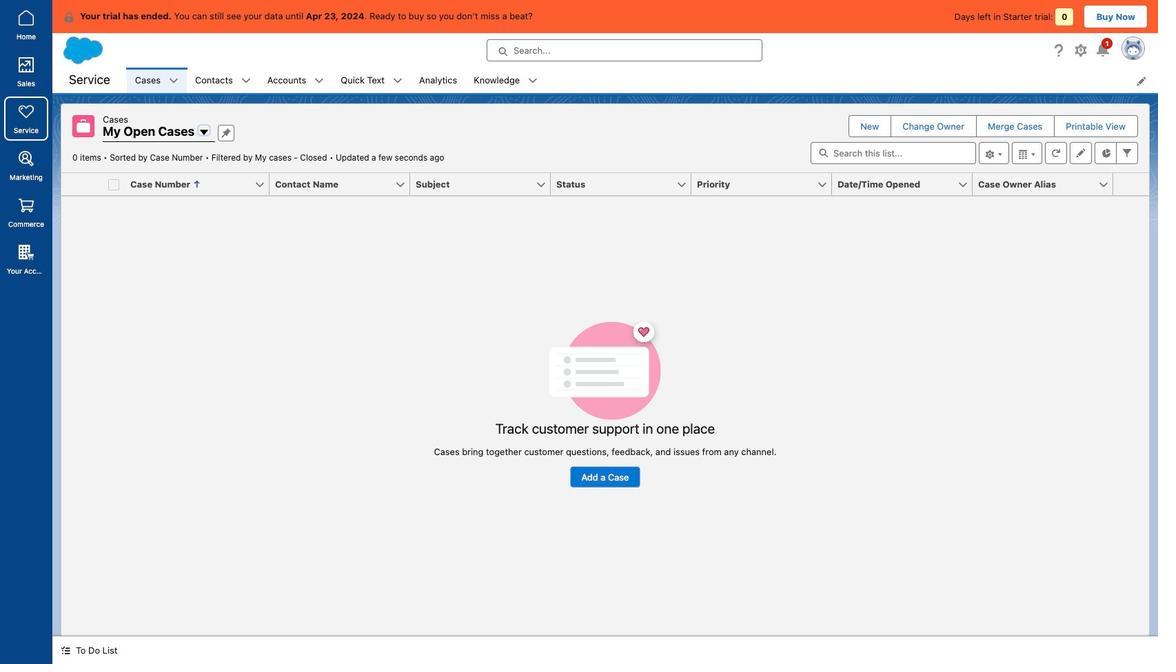 Task type: vqa. For each thing, say whether or not it's contained in the screenshot.
status in My Open Cases|Cases|List View element
yes



Task type: locate. For each thing, give the bounding box(es) containing it.
2 text default image from the left
[[315, 76, 324, 86]]

action image
[[1114, 173, 1150, 195]]

status
[[434, 322, 777, 488]]

text default image
[[169, 76, 179, 86], [315, 76, 324, 86], [393, 76, 403, 86], [529, 76, 538, 86]]

contact name element
[[270, 173, 419, 196]]

list item
[[127, 68, 187, 93], [187, 68, 259, 93], [259, 68, 333, 93], [333, 68, 411, 93], [466, 68, 547, 93]]

5 list item from the left
[[466, 68, 547, 93]]

2 vertical spatial text default image
[[61, 646, 70, 656]]

item number element
[[61, 173, 103, 196]]

cell
[[103, 173, 125, 196]]

action element
[[1114, 173, 1150, 196]]

item number image
[[61, 173, 103, 195]]

0 vertical spatial text default image
[[63, 12, 75, 23]]

1 list item from the left
[[127, 68, 187, 93]]

2 list item from the left
[[187, 68, 259, 93]]

list
[[127, 68, 1159, 93]]

text default image
[[63, 12, 75, 23], [241, 76, 251, 86], [61, 646, 70, 656]]

1 vertical spatial text default image
[[241, 76, 251, 86]]

3 list item from the left
[[259, 68, 333, 93]]

case number element
[[125, 173, 278, 196]]

3 text default image from the left
[[393, 76, 403, 86]]



Task type: describe. For each thing, give the bounding box(es) containing it.
4 list item from the left
[[333, 68, 411, 93]]

date/time opened element
[[833, 173, 982, 196]]

4 text default image from the left
[[529, 76, 538, 86]]

priority element
[[692, 173, 841, 196]]

subject element
[[410, 173, 559, 196]]

my open cases status
[[72, 152, 336, 163]]

case owner alias element
[[973, 173, 1122, 196]]

my open cases|cases|list view element
[[61, 103, 1151, 637]]

1 text default image from the left
[[169, 76, 179, 86]]

cell inside my open cases|cases|list view element
[[103, 173, 125, 196]]

Search My Open Cases list view. search field
[[811, 142, 977, 164]]

status element
[[551, 173, 700, 196]]

status inside my open cases|cases|list view element
[[434, 322, 777, 488]]



